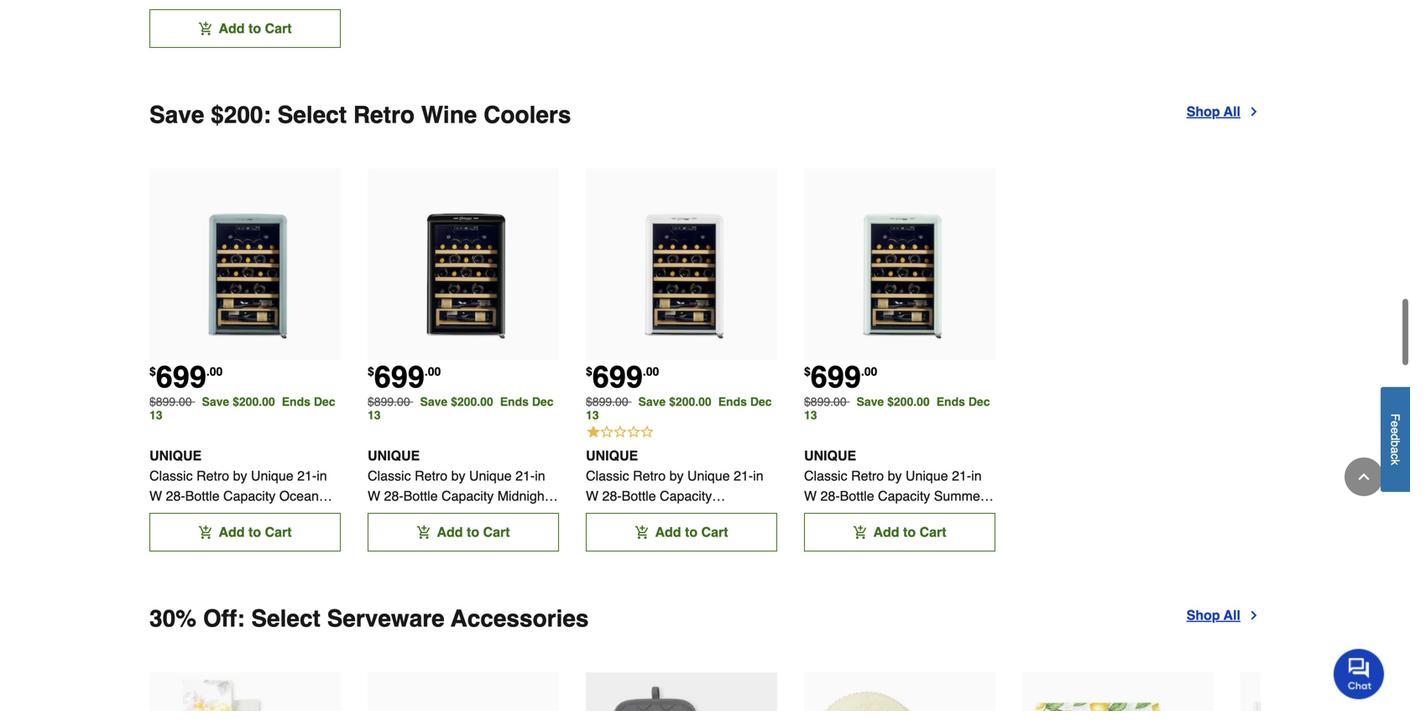 Task type: vqa. For each thing, say whether or not it's contained in the screenshot.
Wood Moulding & Trim TRIM
no



Task type: locate. For each thing, give the bounding box(es) containing it.
in inside unique classic retro by unique 21-in w 28-bottle capacity ocean mist turquoise built-in /freestanding wine cooler
[[271, 509, 282, 524]]

21- for classic retro by unique 21-in w 28-bottle capacity summer mint green built-in /freestanding wine cooler
[[952, 468, 972, 484]]

in inside unique classic retro by unique 21-in w 28-bottle capacity marshmallow white built-in /freestanding wine cooler
[[754, 468, 764, 484]]

3 classic from the left
[[586, 468, 630, 484]]

3 in from the left
[[754, 468, 764, 484]]

dec for unique classic retro by unique 21-in w 28-bottle capacity marshmallow white built-in /freestanding wine cooler
[[751, 395, 772, 409]]

1 21- from the left
[[297, 468, 317, 484]]

unique
[[149, 448, 202, 464], [368, 448, 420, 464], [586, 448, 638, 464], [805, 448, 857, 464]]

28- up mist
[[166, 489, 185, 504]]

/freestanding inside unique classic retro by unique 21-in w 28-bottle capacity ocean mist turquoise built-in /freestanding wine cooler
[[149, 529, 227, 544]]

cart add image for unique classic retro by unique 21-in w 28-bottle capacity midnight black built-in /freestanding wine cooler
[[417, 526, 430, 539]]

unique inside the unique classic retro by unique 21-in w 28-bottle capacity summer mint green built-in /freestanding wine cooler
[[906, 468, 949, 484]]

built- right turquoise
[[241, 509, 271, 524]]

w up mint
[[805, 489, 817, 504]]

$ for unique classic retro by unique 21-in w 28-bottle capacity marshmallow white built-in /freestanding wine cooler
[[586, 365, 593, 378]]

bottle inside unique classic retro by unique 21-in w 28-bottle capacity midnight black built-in /freestanding wine cooler
[[404, 489, 438, 504]]

in inside the unique classic retro by unique 21-in w 28-bottle capacity summer mint green built-in /freestanding wine cooler
[[972, 468, 982, 484]]

midnight
[[498, 489, 549, 504]]

28- inside unique classic retro by unique 21-in w 28-bottle capacity ocean mist turquoise built-in /freestanding wine cooler
[[166, 489, 185, 504]]

21- inside unique classic retro by unique 21-in w 28-bottle capacity marshmallow white built-in /freestanding wine cooler
[[734, 468, 754, 484]]

4 dec from the left
[[969, 395, 991, 409]]

all
[[1224, 104, 1241, 119], [1224, 608, 1241, 623]]

3 $ from the left
[[586, 365, 593, 378]]

28- inside unique classic retro by unique 21-in w 28-bottle capacity marshmallow white built-in /freestanding wine cooler
[[603, 489, 622, 504]]

4 $ from the left
[[805, 365, 811, 378]]

4 dec 13 from the left
[[805, 395, 991, 422]]

save $200.00 for summer
[[857, 395, 930, 409]]

13 for unique classic retro by unique 21-in w 28-bottle capacity marshmallow white built-in /freestanding wine cooler
[[586, 409, 599, 422]]

00 for unique classic retro by unique 21-in w 28-bottle capacity midnight black built-in /freestanding wine cooler
[[428, 365, 441, 378]]

$899.00 for unique classic retro by unique 21-in w 28-bottle capacity marshmallow white built-in /freestanding wine cooler
[[586, 395, 629, 409]]

4 by from the left
[[888, 468, 902, 484]]

13 for unique classic retro by unique 21-in w 28-bottle capacity midnight black built-in /freestanding wine cooler
[[368, 409, 381, 422]]

capacity for ocean
[[223, 489, 276, 504]]

built-
[[241, 509, 271, 524], [404, 509, 435, 524], [707, 509, 738, 524], [875, 509, 905, 524]]

2 save $200.00 from the left
[[420, 395, 494, 409]]

bottle inside the unique classic retro by unique 21-in w 28-bottle capacity summer mint green built-in /freestanding wine cooler
[[840, 489, 875, 504]]

e
[[1390, 421, 1403, 428], [1390, 428, 1403, 434]]

w inside unique classic retro by unique 21-in w 28-bottle capacity midnight black built-in /freestanding wine cooler
[[368, 489, 381, 504]]

chevron right image for 30% off: select serveware accessories
[[1248, 609, 1261, 622]]

black
[[368, 509, 401, 524]]

in inside unique classic retro by unique 21-in w 28-bottle capacity ocean mist turquoise built-in /freestanding wine cooler
[[317, 468, 327, 484]]

3 unique from the left
[[586, 448, 638, 464]]

28- up marshmallow
[[603, 489, 622, 504]]

2 unique from the left
[[469, 468, 512, 484]]

.
[[206, 365, 210, 378], [425, 365, 428, 378], [643, 365, 646, 378], [862, 365, 865, 378]]

2 $ 699 . 00 from the left
[[368, 360, 441, 395]]

f e e d b a c k button
[[1382, 387, 1411, 492]]

retro inside unique classic retro by unique 21-in w 28-bottle capacity ocean mist turquoise built-in /freestanding wine cooler
[[197, 468, 229, 484]]

e up b
[[1390, 428, 1403, 434]]

by for ocean
[[233, 468, 247, 484]]

1 in from the left
[[271, 509, 282, 524]]

/freestanding down green
[[805, 529, 882, 544]]

add to cart for unique classic retro by unique 21-in w 28-bottle capacity summer mint green built-in /freestanding wine cooler
[[874, 525, 947, 540]]

shop all link
[[1187, 102, 1261, 122], [1187, 606, 1261, 626]]

3 13 from the left
[[586, 409, 599, 422]]

1 $ 699 . 00 from the left
[[149, 360, 223, 395]]

1 shop all link from the top
[[1187, 102, 1261, 122]]

28- up mint
[[821, 489, 840, 504]]

capacity inside unique classic retro by unique 21-in w 28-bottle capacity ocean mist turquoise built-in /freestanding wine cooler
[[223, 489, 276, 504]]

2 $899.00 from the left
[[368, 395, 410, 409]]

3 w from the left
[[586, 489, 599, 504]]

retro for unique classic retro by unique 21-in w 28-bottle capacity summer mint green built-in /freestanding wine cooler
[[852, 468, 884, 484]]

unique inside unique classic retro by unique 21-in w 28-bottle capacity midnight black built-in /freestanding wine cooler
[[368, 448, 420, 464]]

unique inside the unique classic retro by unique 21-in w 28-bottle capacity summer mint green built-in /freestanding wine cooler
[[805, 448, 857, 464]]

cooler
[[265, 529, 305, 544], [402, 529, 442, 544], [702, 529, 742, 544], [920, 529, 960, 544]]

2 $200.00 from the left
[[451, 395, 494, 409]]

built- inside unique classic retro by unique 21-in w 28-bottle capacity marshmallow white built-in /freestanding wine cooler
[[707, 509, 738, 524]]

2 cooler from the left
[[402, 529, 442, 544]]

cart add image for unique classic retro by unique 21-in w 28-bottle capacity marshmallow white built-in /freestanding wine cooler
[[635, 526, 649, 539]]

0 vertical spatial shop all
[[1187, 104, 1241, 119]]

in right green
[[905, 509, 917, 524]]

4 built- from the left
[[875, 509, 905, 524]]

1 vertical spatial chevron right image
[[1248, 609, 1261, 622]]

0 vertical spatial shop all link
[[1187, 102, 1261, 122]]

4-pack white/yellow cotton rectangle placemats image
[[1023, 673, 1214, 711]]

cooler inside unique classic retro by unique 21-in w 28-bottle capacity midnight black built-in /freestanding wine cooler
[[402, 529, 442, 544]]

1 $899.00 from the left
[[149, 395, 192, 409]]

save $200: select retro wine coolers
[[149, 102, 571, 129]]

0 vertical spatial select
[[278, 102, 347, 129]]

save $200.00 for ocean
[[202, 395, 275, 409]]

capacity left midnight at the left of the page
[[442, 489, 494, 504]]

1 built- from the left
[[241, 509, 271, 524]]

30%
[[149, 606, 197, 633]]

00 for unique classic retro by unique 21-in w 28-bottle capacity summer mint green built-in /freestanding wine cooler
[[865, 365, 878, 378]]

add
[[219, 21, 245, 36], [219, 525, 245, 540], [437, 525, 463, 540], [655, 525, 682, 540], [874, 525, 900, 540]]

w up marshmallow
[[586, 489, 599, 504]]

classic inside unique classic retro by unique 21-in w 28-bottle capacity midnight black built-in /freestanding wine cooler
[[368, 468, 411, 484]]

cart
[[265, 21, 292, 36], [265, 525, 292, 540], [483, 525, 510, 540], [702, 525, 729, 540], [920, 525, 947, 540]]

$
[[149, 365, 156, 378], [368, 365, 374, 378], [586, 365, 593, 378], [805, 365, 811, 378]]

/freestanding inside unique classic retro by unique 21-in w 28-bottle capacity midnight black built-in /freestanding wine cooler
[[450, 509, 528, 524]]

/freestanding down turquoise
[[149, 529, 227, 544]]

classic
[[149, 468, 193, 484], [368, 468, 411, 484], [586, 468, 630, 484], [805, 468, 848, 484]]

built- inside unique classic retro by unique 21-in w 28-bottle capacity midnight black built-in /freestanding wine cooler
[[404, 509, 435, 524]]

bottle for white
[[622, 489, 656, 504]]

1 bottle from the left
[[185, 489, 220, 504]]

select right the $200:
[[278, 102, 347, 129]]

3 capacity from the left
[[660, 489, 712, 504]]

1 vertical spatial shop
[[1187, 608, 1221, 623]]

3 21- from the left
[[734, 468, 754, 484]]

unique up mist
[[149, 448, 202, 464]]

dec 13
[[149, 395, 336, 422], [368, 395, 554, 422], [586, 395, 772, 422], [805, 395, 991, 422]]

unique up summer
[[906, 468, 949, 484]]

2 by from the left
[[451, 468, 466, 484]]

in inside unique classic retro by unique 21-in w 28-bottle capacity marshmallow white built-in /freestanding wine cooler
[[738, 509, 749, 524]]

capacity
[[223, 489, 276, 504], [442, 489, 494, 504], [660, 489, 712, 504], [879, 489, 931, 504]]

retro
[[353, 102, 415, 129], [197, 468, 229, 484], [415, 468, 448, 484], [633, 468, 666, 484], [852, 468, 884, 484]]

$ 699 . 00 for unique classic retro by unique 21-in w 28-bottle capacity midnight black built-in /freestanding wine cooler
[[368, 360, 441, 395]]

1 28- from the left
[[166, 489, 185, 504]]

3 ends from the left
[[719, 395, 751, 409]]

unique inside unique classic retro by unique 21-in w 28-bottle capacity ocean mist turquoise built-in /freestanding wine cooler
[[251, 468, 294, 484]]

2 shop all link from the top
[[1187, 606, 1261, 626]]

1 13 from the left
[[149, 409, 163, 422]]

capacity inside unique classic retro by unique 21-in w 28-bottle capacity midnight black built-in /freestanding wine cooler
[[442, 489, 494, 504]]

2 21- from the left
[[516, 468, 535, 484]]

select right the off:
[[251, 606, 321, 633]]

classic inside the unique classic retro by unique 21-in w 28-bottle capacity summer mint green built-in /freestanding wine cooler
[[805, 468, 848, 484]]

2 dec 13 from the left
[[368, 395, 554, 422]]

chevron right image
[[1248, 105, 1261, 119], [1248, 609, 1261, 622]]

2 699 from the left
[[374, 360, 425, 395]]

4 21- from the left
[[952, 468, 972, 484]]

classic up mist
[[149, 468, 193, 484]]

unique up ocean
[[251, 468, 294, 484]]

add to cart button
[[149, 9, 341, 48], [149, 513, 341, 552], [368, 513, 559, 552], [586, 513, 778, 552], [805, 513, 996, 552]]

/freestanding down marshmallow
[[586, 529, 664, 544]]

bottle inside unique classic retro by unique 21-in w 28-bottle capacity ocean mist turquoise built-in /freestanding wine cooler
[[185, 489, 220, 504]]

cooler inside unique classic retro by unique 21-in w 28-bottle capacity ocean mist turquoise built-in /freestanding wine cooler
[[265, 529, 305, 544]]

albany pot holder set - 2 pack - durable heat resistant cotton - slip-resistant - charcoal grey - 7x10 inches - by hastings home image
[[586, 673, 778, 711]]

classic up black
[[368, 468, 411, 484]]

shop for save $200: select retro wine coolers
[[1187, 104, 1221, 119]]

. for unique classic retro by unique 21-in w 28-bottle capacity midnight black built-in /freestanding wine cooler
[[425, 365, 428, 378]]

unique up midnight at the left of the page
[[469, 468, 512, 484]]

1 $ from the left
[[149, 365, 156, 378]]

/freestanding inside the unique classic retro by unique 21-in w 28-bottle capacity summer mint green built-in /freestanding wine cooler
[[805, 529, 882, 544]]

3 in from the left
[[738, 509, 749, 524]]

unique up black
[[368, 448, 420, 464]]

classic inside unique classic retro by unique 21-in w 28-bottle capacity ocean mist turquoise built-in /freestanding wine cooler
[[149, 468, 193, 484]]

by inside unique classic retro by unique 21-in w 28-bottle capacity ocean mist turquoise built-in /freestanding wine cooler
[[233, 468, 247, 484]]

$ for unique classic retro by unique 21-in w 28-bottle capacity ocean mist turquoise built-in /freestanding wine cooler
[[149, 365, 156, 378]]

2 in from the left
[[435, 509, 446, 524]]

21-
[[297, 468, 317, 484], [516, 468, 535, 484], [734, 468, 754, 484], [952, 468, 972, 484]]

by inside unique classic retro by unique 21-in w 28-bottle capacity midnight black built-in /freestanding wine cooler
[[451, 468, 466, 484]]

bottle for mist
[[185, 489, 220, 504]]

. for unique classic retro by unique 21-in w 28-bottle capacity ocean mist turquoise built-in /freestanding wine cooler
[[206, 365, 210, 378]]

in inside unique classic retro by unique 21-in w 28-bottle capacity midnight black built-in /freestanding wine cooler
[[535, 468, 546, 484]]

classic inside unique classic retro by unique 21-in w 28-bottle capacity marshmallow white built-in /freestanding wine cooler
[[586, 468, 630, 484]]

1 vertical spatial select
[[251, 606, 321, 633]]

unique for marshmallow
[[688, 468, 730, 484]]

w inside the unique classic retro by unique 21-in w 28-bottle capacity summer mint green built-in /freestanding wine cooler
[[805, 489, 817, 504]]

13 for unique classic retro by unique 21-in w 28-bottle capacity ocean mist turquoise built-in /freestanding wine cooler
[[149, 409, 163, 422]]

2 w from the left
[[368, 489, 381, 504]]

add to cart button for unique classic retro by unique 21-in w 28-bottle capacity ocean mist turquoise built-in /freestanding wine cooler
[[149, 513, 341, 552]]

mint
[[805, 509, 830, 524]]

21- inside the unique classic retro by unique 21-in w 28-bottle capacity summer mint green built-in /freestanding wine cooler
[[952, 468, 972, 484]]

shop
[[1187, 104, 1221, 119], [1187, 608, 1221, 623]]

classic up marshmallow
[[586, 468, 630, 484]]

4 save $200.00 from the left
[[857, 395, 930, 409]]

4 capacity from the left
[[879, 489, 931, 504]]

1 dec from the left
[[314, 395, 336, 409]]

/freestanding
[[450, 509, 528, 524], [149, 529, 227, 544], [586, 529, 664, 544], [805, 529, 882, 544]]

28- up black
[[384, 489, 404, 504]]

dec 13 for marshmallow
[[586, 395, 772, 422]]

1 00 from the left
[[210, 365, 223, 378]]

cart for unique classic retro by unique 21-in w 28-bottle capacity marshmallow white built-in /freestanding wine cooler
[[702, 525, 729, 540]]

1 vertical spatial shop all
[[1187, 608, 1241, 623]]

3 cooler from the left
[[702, 529, 742, 544]]

1 vertical spatial shop all link
[[1187, 606, 1261, 626]]

select
[[278, 102, 347, 129], [251, 606, 321, 633]]

dec for unique classic retro by unique 21-in w 28-bottle capacity ocean mist turquoise built-in /freestanding wine cooler
[[314, 395, 336, 409]]

1 unique from the left
[[251, 468, 294, 484]]

bottle inside unique classic retro by unique 21-in w 28-bottle capacity marshmallow white built-in /freestanding wine cooler
[[622, 489, 656, 504]]

3 bottle from the left
[[622, 489, 656, 504]]

by inside unique classic retro by unique 21-in w 28-bottle capacity marshmallow white built-in /freestanding wine cooler
[[670, 468, 684, 484]]

built- inside the unique classic retro by unique 21-in w 28-bottle capacity summer mint green built-in /freestanding wine cooler
[[875, 509, 905, 524]]

bottle
[[185, 489, 220, 504], [404, 489, 438, 504], [622, 489, 656, 504], [840, 489, 875, 504]]

1 w from the left
[[149, 489, 162, 504]]

1 by from the left
[[233, 468, 247, 484]]

1 e from the top
[[1390, 421, 1403, 428]]

4 $ 699 . 00 from the left
[[805, 360, 878, 395]]

wine right cart add icon
[[886, 529, 917, 544]]

retro inside unique classic retro by unique 21-in w 28-bottle capacity marshmallow white built-in /freestanding wine cooler
[[633, 468, 666, 484]]

4 classic from the left
[[805, 468, 848, 484]]

4 $200.00 from the left
[[888, 395, 930, 409]]

built- right green
[[875, 509, 905, 524]]

1 unique from the left
[[149, 448, 202, 464]]

3 28- from the left
[[603, 489, 622, 504]]

by for marshmallow
[[670, 468, 684, 484]]

in
[[317, 468, 327, 484], [535, 468, 546, 484], [754, 468, 764, 484], [972, 468, 982, 484]]

4 unique from the left
[[805, 448, 857, 464]]

28- for mist
[[166, 489, 185, 504]]

built- right black
[[404, 509, 435, 524]]

wine down white
[[668, 529, 698, 544]]

699 for unique classic retro by unique 21-in w 28-bottle capacity midnight black built-in /freestanding wine cooler
[[374, 360, 425, 395]]

/freestanding inside unique classic retro by unique 21-in w 28-bottle capacity marshmallow white built-in /freestanding wine cooler
[[586, 529, 664, 544]]

to for unique classic retro by unique 21-in w 28-bottle capacity summer mint green built-in /freestanding wine cooler
[[904, 525, 916, 540]]

1 save $200.00 from the left
[[202, 395, 275, 409]]

in right black
[[435, 509, 446, 524]]

3 save $200.00 from the left
[[639, 395, 712, 409]]

$899.00 for unique classic retro by unique 21-in w 28-bottle capacity ocean mist turquoise built-in /freestanding wine cooler
[[149, 395, 192, 409]]

classic for classic retro by unique 21-in w 28-bottle capacity marshmallow white built-in /freestanding wine cooler
[[586, 468, 630, 484]]

wine
[[421, 102, 477, 129], [231, 529, 262, 544], [368, 529, 398, 544], [668, 529, 698, 544], [886, 529, 917, 544]]

summer
[[935, 489, 985, 504]]

4 $899.00 from the left
[[805, 395, 847, 409]]

28- for mint
[[821, 489, 840, 504]]

2 in from the left
[[535, 468, 546, 484]]

ocean
[[279, 489, 319, 504]]

21- for classic retro by unique 21-in w 28-bottle capacity marshmallow white built-in /freestanding wine cooler
[[734, 468, 754, 484]]

by inside the unique classic retro by unique 21-in w 28-bottle capacity summer mint green built-in /freestanding wine cooler
[[888, 468, 902, 484]]

to
[[249, 21, 261, 36], [249, 525, 261, 540], [467, 525, 480, 540], [685, 525, 698, 540], [904, 525, 916, 540]]

$200.00 for unique classic retro by unique 21-in w 28-bottle capacity ocean mist turquoise built-in /freestanding wine cooler
[[233, 395, 275, 409]]

w up mist
[[149, 489, 162, 504]]

28-
[[166, 489, 185, 504], [384, 489, 404, 504], [603, 489, 622, 504], [821, 489, 840, 504]]

by
[[233, 468, 247, 484], [451, 468, 466, 484], [670, 468, 684, 484], [888, 468, 902, 484]]

1 dec 13 from the left
[[149, 395, 336, 422]]

add for unique classic retro by unique 21-in w 28-bottle capacity midnight black built-in /freestanding wine cooler
[[437, 525, 463, 540]]

wine inside unique classic retro by unique 21-in w 28-bottle capacity ocean mist turquoise built-in /freestanding wine cooler
[[231, 529, 262, 544]]

unique up marshmallow
[[586, 448, 638, 464]]

classic up mint
[[805, 468, 848, 484]]

capacity inside unique classic retro by unique 21-in w 28-bottle capacity marshmallow white built-in /freestanding wine cooler
[[660, 489, 712, 504]]

. for unique classic retro by unique 21-in w 28-bottle capacity marshmallow white built-in /freestanding wine cooler
[[643, 365, 646, 378]]

unique inside unique classic retro by unique 21-in w 28-bottle capacity midnight black built-in /freestanding wine cooler
[[469, 468, 512, 484]]

retro inside unique classic retro by unique 21-in w 28-bottle capacity midnight black built-in /freestanding wine cooler
[[415, 468, 448, 484]]

unique for unique classic retro by unique 21-in w 28-bottle capacity midnight black built-in /freestanding wine cooler
[[368, 448, 420, 464]]

unique classic retro by unique 21-in w 28-bottle capacity marshmallow white built-in /freestanding wine cooler
[[586, 448, 764, 544]]

2 $ from the left
[[368, 365, 374, 378]]

wine down turquoise
[[231, 529, 262, 544]]

3 by from the left
[[670, 468, 684, 484]]

cooler inside unique classic retro by unique 21-in w 28-bottle capacity marshmallow white built-in /freestanding wine cooler
[[702, 529, 742, 544]]

2 28- from the left
[[384, 489, 404, 504]]

retro for unique classic retro by unique 21-in w 28-bottle capacity marshmallow white built-in /freestanding wine cooler
[[633, 468, 666, 484]]

4 699 from the left
[[811, 360, 862, 395]]

1 699 from the left
[[156, 360, 206, 395]]

w
[[149, 489, 162, 504], [368, 489, 381, 504], [586, 489, 599, 504], [805, 489, 817, 504]]

classic retro by unique 21-in w 28-bottle capacity summer mint green built-in /freestanding wine cooler image
[[805, 169, 996, 360]]

00
[[210, 365, 223, 378], [428, 365, 441, 378], [646, 365, 660, 378], [865, 365, 878, 378]]

28- inside the unique classic retro by unique 21-in w 28-bottle capacity summer mint green built-in /freestanding wine cooler
[[821, 489, 840, 504]]

3 $ 699 . 00 from the left
[[586, 360, 660, 395]]

unique up mint
[[805, 448, 857, 464]]

2 bottle from the left
[[404, 489, 438, 504]]

1 ends from the left
[[282, 395, 314, 409]]

2 shop from the top
[[1187, 608, 1221, 623]]

21- for classic retro by unique 21-in w 28-bottle capacity ocean mist turquoise built-in /freestanding wine cooler
[[297, 468, 317, 484]]

scroll to top element
[[1345, 458, 1384, 496]]

0 vertical spatial all
[[1224, 104, 1241, 119]]

2 dec from the left
[[532, 395, 554, 409]]

classic for classic retro by unique 21-in w 28-bottle capacity midnight black built-in /freestanding wine cooler
[[368, 468, 411, 484]]

3 00 from the left
[[646, 365, 660, 378]]

add to cart
[[219, 21, 292, 36], [219, 525, 292, 540], [437, 525, 510, 540], [655, 525, 729, 540], [874, 525, 947, 540]]

in
[[271, 509, 282, 524], [435, 509, 446, 524], [738, 509, 749, 524], [905, 509, 917, 524]]

ends
[[282, 395, 314, 409], [500, 395, 532, 409], [719, 395, 751, 409], [937, 395, 969, 409]]

$899.00 for unique classic retro by unique 21-in w 28-bottle capacity summer mint green built-in /freestanding wine cooler
[[805, 395, 847, 409]]

wine inside the unique classic retro by unique 21-in w 28-bottle capacity summer mint green built-in /freestanding wine cooler
[[886, 529, 917, 544]]

serveware
[[327, 606, 445, 633]]

unique for summer
[[906, 468, 949, 484]]

unique for ocean
[[251, 468, 294, 484]]

1 cooler from the left
[[265, 529, 305, 544]]

unique inside unique classic retro by unique 21-in w 28-bottle capacity ocean mist turquoise built-in /freestanding wine cooler
[[149, 448, 202, 464]]

e up d
[[1390, 421, 1403, 428]]

0 vertical spatial chevron right image
[[1248, 105, 1261, 119]]

2 all from the top
[[1224, 608, 1241, 623]]

unique
[[251, 468, 294, 484], [469, 468, 512, 484], [688, 468, 730, 484], [906, 468, 949, 484]]

a
[[1390, 447, 1403, 454]]

built- right white
[[707, 509, 738, 524]]

2 ends from the left
[[500, 395, 532, 409]]

1 in from the left
[[317, 468, 327, 484]]

unique for midnight
[[469, 468, 512, 484]]

1 chevron right image from the top
[[1248, 105, 1261, 119]]

4-pack cotton floral any occasion kitchen towel image
[[149, 673, 341, 711]]

1 shop from the top
[[1187, 104, 1221, 119]]

$ 699 . 00
[[149, 360, 223, 395], [368, 360, 441, 395], [586, 360, 660, 395], [805, 360, 878, 395]]

chevron up image
[[1356, 469, 1373, 485]]

w inside unique classic retro by unique 21-in w 28-bottle capacity ocean mist turquoise built-in /freestanding wine cooler
[[149, 489, 162, 504]]

cart add image
[[199, 22, 212, 35], [199, 526, 212, 539], [417, 526, 430, 539], [635, 526, 649, 539]]

1 classic from the left
[[149, 468, 193, 484]]

capacity up white
[[660, 489, 712, 504]]

699 for unique classic retro by unique 21-in w 28-bottle capacity marshmallow white built-in /freestanding wine cooler
[[593, 360, 643, 395]]

2 00 from the left
[[428, 365, 441, 378]]

wine left coolers
[[421, 102, 477, 129]]

3 dec 13 from the left
[[586, 395, 772, 422]]

cart add image for unique classic retro by unique 21-in w 28-bottle capacity ocean mist turquoise built-in /freestanding wine cooler
[[199, 526, 212, 539]]

28- for white
[[603, 489, 622, 504]]

save $200.00
[[202, 395, 275, 409], [420, 395, 494, 409], [639, 395, 712, 409], [857, 395, 930, 409]]

2 chevron right image from the top
[[1248, 609, 1261, 622]]

21- inside unique classic retro by unique 21-in w 28-bottle capacity midnight black built-in /freestanding wine cooler
[[516, 468, 535, 484]]

$200.00
[[233, 395, 275, 409], [451, 395, 494, 409], [669, 395, 712, 409], [888, 395, 930, 409]]

bottle for black
[[404, 489, 438, 504]]

1 all from the top
[[1224, 104, 1241, 119]]

1 capacity from the left
[[223, 489, 276, 504]]

2 classic from the left
[[368, 468, 411, 484]]

0 vertical spatial shop
[[1187, 104, 1221, 119]]

add to cart for unique classic retro by unique 21-in w 28-bottle capacity marshmallow white built-in /freestanding wine cooler
[[655, 525, 729, 540]]

capacity for summer
[[879, 489, 931, 504]]

dec
[[314, 395, 336, 409], [532, 395, 554, 409], [751, 395, 772, 409], [969, 395, 991, 409]]

00 for unique classic retro by unique 21-in w 28-bottle capacity marshmallow white built-in /freestanding wine cooler
[[646, 365, 660, 378]]

save $200.00 for marshmallow
[[639, 395, 712, 409]]

21- for classic retro by unique 21-in w 28-bottle capacity midnight black built-in /freestanding wine cooler
[[516, 468, 535, 484]]

4 13 from the left
[[805, 409, 818, 422]]

3 dec from the left
[[751, 395, 772, 409]]

capacity for marshmallow
[[660, 489, 712, 504]]

shop all
[[1187, 104, 1241, 119], [1187, 608, 1241, 623]]

3 built- from the left
[[707, 509, 738, 524]]

3 699 from the left
[[593, 360, 643, 395]]

21- inside unique classic retro by unique 21-in w 28-bottle capacity ocean mist turquoise built-in /freestanding wine cooler
[[297, 468, 317, 484]]

4 bottle from the left
[[840, 489, 875, 504]]

d
[[1390, 434, 1403, 441]]

retro inside the unique classic retro by unique 21-in w 28-bottle capacity summer mint green built-in /freestanding wine cooler
[[852, 468, 884, 484]]

in right white
[[738, 509, 749, 524]]

in down ocean
[[271, 509, 282, 524]]

capacity inside the unique classic retro by unique 21-in w 28-bottle capacity summer mint green built-in /freestanding wine cooler
[[879, 489, 931, 504]]

off:
[[203, 606, 245, 633]]

cart for unique classic retro by unique 21-in w 28-bottle capacity midnight black built-in /freestanding wine cooler
[[483, 525, 510, 540]]

shop all for save $200: select retro wine coolers
[[1187, 104, 1241, 119]]

save
[[149, 102, 204, 129], [202, 395, 229, 409], [420, 395, 448, 409], [639, 395, 666, 409], [857, 395, 885, 409]]

4 ends from the left
[[937, 395, 969, 409]]

1 vertical spatial all
[[1224, 608, 1241, 623]]

13 for unique classic retro by unique 21-in w 28-bottle capacity summer mint green built-in /freestanding wine cooler
[[805, 409, 818, 422]]

4 in from the left
[[972, 468, 982, 484]]

$899.00
[[149, 395, 192, 409], [368, 395, 410, 409], [586, 395, 629, 409], [805, 395, 847, 409]]

select for off:
[[251, 606, 321, 633]]

4 00 from the left
[[865, 365, 878, 378]]

28- inside unique classic retro by unique 21-in w 28-bottle capacity midnight black built-in /freestanding wine cooler
[[384, 489, 404, 504]]

/freestanding down midnight at the left of the page
[[450, 509, 528, 524]]

dec for unique classic retro by unique 21-in w 28-bottle capacity summer mint green built-in /freestanding wine cooler
[[969, 395, 991, 409]]

2 . from the left
[[425, 365, 428, 378]]

2 unique from the left
[[368, 448, 420, 464]]

1 . from the left
[[206, 365, 210, 378]]

13
[[149, 409, 163, 422], [368, 409, 381, 422], [586, 409, 599, 422], [805, 409, 818, 422]]

w inside unique classic retro by unique 21-in w 28-bottle capacity marshmallow white built-in /freestanding wine cooler
[[586, 489, 599, 504]]

2 shop all from the top
[[1187, 608, 1241, 623]]

f
[[1390, 414, 1403, 421]]

3 unique from the left
[[688, 468, 730, 484]]

unique inside unique classic retro by unique 21-in w 28-bottle capacity marshmallow white built-in /freestanding wine cooler
[[586, 448, 638, 464]]

all for save $200: select retro wine coolers
[[1224, 104, 1241, 119]]

699
[[156, 360, 206, 395], [374, 360, 425, 395], [593, 360, 643, 395], [811, 360, 862, 395]]

unique inside unique classic retro by unique 21-in w 28-bottle capacity marshmallow white built-in /freestanding wine cooler
[[688, 468, 730, 484]]

wine down black
[[368, 529, 398, 544]]

2 13 from the left
[[368, 409, 381, 422]]

wine inside unique classic retro by unique 21-in w 28-bottle capacity marshmallow white built-in /freestanding wine cooler
[[668, 529, 698, 544]]

cooler inside the unique classic retro by unique 21-in w 28-bottle capacity summer mint green built-in /freestanding wine cooler
[[920, 529, 960, 544]]

w up black
[[368, 489, 381, 504]]

capacity up turquoise
[[223, 489, 276, 504]]

1 $200.00 from the left
[[233, 395, 275, 409]]

4 28- from the left
[[821, 489, 840, 504]]

k
[[1390, 460, 1403, 466]]

unique up white
[[688, 468, 730, 484]]

capacity left summer
[[879, 489, 931, 504]]



Task type: describe. For each thing, give the bounding box(es) containing it.
retro for unique classic retro by unique 21-in w 28-bottle capacity ocean mist turquoise built-in /freestanding wine cooler
[[197, 468, 229, 484]]

in inside the unique classic retro by unique 21-in w 28-bottle capacity summer mint green built-in /freestanding wine cooler
[[905, 509, 917, 524]]

green
[[834, 509, 871, 524]]

in for classic retro by unique 21-in w 28-bottle capacity marshmallow white built-in /freestanding wine cooler
[[754, 468, 764, 484]]

select for $200:
[[278, 102, 347, 129]]

built- inside unique classic retro by unique 21-in w 28-bottle capacity ocean mist turquoise built-in /freestanding wine cooler
[[241, 509, 271, 524]]

6-pack beige paper round placemats image
[[805, 673, 996, 711]]

unique for unique classic retro by unique 21-in w 28-bottle capacity ocean mist turquoise built-in /freestanding wine cooler
[[149, 448, 202, 464]]

save for unique classic retro by unique 21-in w 28-bottle capacity midnight black built-in /freestanding wine cooler
[[420, 395, 448, 409]]

699 for unique classic retro by unique 21-in w 28-bottle capacity summer mint green built-in /freestanding wine cooler
[[811, 360, 862, 395]]

dec 13 for midnight
[[368, 395, 554, 422]]

chat invite button image
[[1335, 648, 1386, 700]]

by for summer
[[888, 468, 902, 484]]

add to cart button for unique classic retro by unique 21-in w 28-bottle capacity marshmallow white built-in /freestanding wine cooler
[[586, 513, 778, 552]]

unique classic retro by unique 21-in w 28-bottle capacity ocean mist turquoise built-in /freestanding wine cooler
[[149, 448, 327, 544]]

$ 699 . 00 for unique classic retro by unique 21-in w 28-bottle capacity marshmallow white built-in /freestanding wine cooler
[[586, 360, 660, 395]]

2 e from the top
[[1390, 428, 1403, 434]]

unique for unique classic retro by unique 21-in w 28-bottle capacity marshmallow white built-in /freestanding wine cooler
[[586, 448, 638, 464]]

c
[[1390, 454, 1403, 460]]

ends for unique classic retro by unique 21-in w 28-bottle capacity ocean mist turquoise built-in /freestanding wine cooler
[[282, 395, 314, 409]]

dec 13 for ocean
[[149, 395, 336, 422]]

in for classic retro by unique 21-in w 28-bottle capacity ocean mist turquoise built-in /freestanding wine cooler
[[317, 468, 327, 484]]

save for unique classic retro by unique 21-in w 28-bottle capacity summer mint green built-in /freestanding wine cooler
[[857, 395, 885, 409]]

b
[[1390, 441, 1403, 447]]

to for unique classic retro by unique 21-in w 28-bottle capacity marshmallow white built-in /freestanding wine cooler
[[685, 525, 698, 540]]

mist
[[149, 509, 174, 524]]

$ for unique classic retro by unique 21-in w 28-bottle capacity midnight black built-in /freestanding wine cooler
[[368, 365, 374, 378]]

ends for unique classic retro by unique 21-in w 28-bottle capacity summer mint green built-in /freestanding wine cooler
[[937, 395, 969, 409]]

accessories
[[451, 606, 589, 633]]

$ 699 . 00 for unique classic retro by unique 21-in w 28-bottle capacity ocean mist turquoise built-in /freestanding wine cooler
[[149, 360, 223, 395]]

ends for unique classic retro by unique 21-in w 28-bottle capacity marshmallow white built-in /freestanding wine cooler
[[719, 395, 751, 409]]

add to cart for unique classic retro by unique 21-in w 28-bottle capacity ocean mist turquoise built-in /freestanding wine cooler
[[219, 525, 292, 540]]

w for classic retro by unique 21-in w 28-bottle capacity ocean mist turquoise built-in /freestanding wine cooler
[[149, 489, 162, 504]]

add to cart button for unique classic retro by unique 21-in w 28-bottle capacity midnight black built-in /freestanding wine cooler
[[368, 513, 559, 552]]

shop all link for save $200: select retro wine coolers
[[1187, 102, 1261, 122]]

add to cart button for unique classic retro by unique 21-in w 28-bottle capacity summer mint green built-in /freestanding wine cooler
[[805, 513, 996, 552]]

$200:
[[211, 102, 271, 129]]

by for midnight
[[451, 468, 466, 484]]

add to cart for unique classic retro by unique 21-in w 28-bottle capacity midnight black built-in /freestanding wine cooler
[[437, 525, 510, 540]]

classic retro by unique 21-in w 28-bottle capacity marshmallow white built-in /freestanding wine cooler image
[[586, 169, 778, 360]]

in inside unique classic retro by unique 21-in w 28-bottle capacity midnight black built-in /freestanding wine cooler
[[435, 509, 446, 524]]

capacity for midnight
[[442, 489, 494, 504]]

bottle for mint
[[840, 489, 875, 504]]

. for unique classic retro by unique 21-in w 28-bottle capacity summer mint green built-in /freestanding wine cooler
[[862, 365, 865, 378]]

in for classic retro by unique 21-in w 28-bottle capacity midnight black built-in /freestanding wine cooler
[[535, 468, 546, 484]]

00 for unique classic retro by unique 21-in w 28-bottle capacity ocean mist turquoise built-in /freestanding wine cooler
[[210, 365, 223, 378]]

f e e d b a c k
[[1390, 414, 1403, 466]]

30% off: select serveware accessories
[[149, 606, 589, 633]]

cart add image
[[854, 526, 867, 539]]

classic retro by unique 21-in w 28-bottle capacity midnight black built-in /freestanding wine cooler image
[[368, 169, 559, 360]]

retro for unique classic retro by unique 21-in w 28-bottle capacity midnight black built-in /freestanding wine cooler
[[415, 468, 448, 484]]

save $200.00 for midnight
[[420, 395, 494, 409]]

$200.00 for unique classic retro by unique 21-in w 28-bottle capacity summer mint green built-in /freestanding wine cooler
[[888, 395, 930, 409]]

add for unique classic retro by unique 21-in w 28-bottle capacity ocean mist turquoise built-in /freestanding wine cooler
[[219, 525, 245, 540]]

add for unique classic retro by unique 21-in w 28-bottle capacity summer mint green built-in /freestanding wine cooler
[[874, 525, 900, 540]]

all for 30% off: select serveware accessories
[[1224, 608, 1241, 623]]

white
[[669, 509, 703, 524]]

turquoise
[[178, 509, 237, 524]]

shop all for 30% off: select serveware accessories
[[1187, 608, 1241, 623]]

in for classic retro by unique 21-in w 28-bottle capacity summer mint green built-in /freestanding wine cooler
[[972, 468, 982, 484]]

save for unique classic retro by unique 21-in w 28-bottle capacity marshmallow white built-in /freestanding wine cooler
[[639, 395, 666, 409]]

dec 13 for summer
[[805, 395, 991, 422]]

to for unique classic retro by unique 21-in w 28-bottle capacity ocean mist turquoise built-in /freestanding wine cooler
[[249, 525, 261, 540]]

unique classic retro by unique 21-in w 28-bottle capacity midnight black built-in /freestanding wine cooler
[[368, 448, 549, 544]]

dec for unique classic retro by unique 21-in w 28-bottle capacity midnight black built-in /freestanding wine cooler
[[532, 395, 554, 409]]

classic for classic retro by unique 21-in w 28-bottle capacity summer mint green built-in /freestanding wine cooler
[[805, 468, 848, 484]]

unique classic retro by unique 21-in w 28-bottle capacity summer mint green built-in /freestanding wine cooler
[[805, 448, 985, 544]]

$200.00 for unique classic retro by unique 21-in w 28-bottle capacity midnight black built-in /freestanding wine cooler
[[451, 395, 494, 409]]

4-pack green cotton rectangle placemats image
[[1241, 673, 1411, 711]]

unique for unique classic retro by unique 21-in w 28-bottle capacity summer mint green built-in /freestanding wine cooler
[[805, 448, 857, 464]]

699 for unique classic retro by unique 21-in w 28-bottle capacity ocean mist turquoise built-in /freestanding wine cooler
[[156, 360, 206, 395]]

ends for unique classic retro by unique 21-in w 28-bottle capacity midnight black built-in /freestanding wine cooler
[[500, 395, 532, 409]]

wine inside unique classic retro by unique 21-in w 28-bottle capacity midnight black built-in /freestanding wine cooler
[[368, 529, 398, 544]]

w for classic retro by unique 21-in w 28-bottle capacity midnight black built-in /freestanding wine cooler
[[368, 489, 381, 504]]

save for unique classic retro by unique 21-in w 28-bottle capacity ocean mist turquoise built-in /freestanding wine cooler
[[202, 395, 229, 409]]

w for classic retro by unique 21-in w 28-bottle capacity summer mint green built-in /freestanding wine cooler
[[805, 489, 817, 504]]

$200.00 for unique classic retro by unique 21-in w 28-bottle capacity marshmallow white built-in /freestanding wine cooler
[[669, 395, 712, 409]]

chevron right image for save $200: select retro wine coolers
[[1248, 105, 1261, 119]]

marshmallow
[[586, 509, 665, 524]]

classic for classic retro by unique 21-in w 28-bottle capacity ocean mist turquoise built-in /freestanding wine cooler
[[149, 468, 193, 484]]

$ 699 . 00 for unique classic retro by unique 21-in w 28-bottle capacity summer mint green built-in /freestanding wine cooler
[[805, 360, 878, 395]]

coolers
[[484, 102, 571, 129]]

w for classic retro by unique 21-in w 28-bottle capacity marshmallow white built-in /freestanding wine cooler
[[586, 489, 599, 504]]

classic retro by unique 21-in w 28-bottle capacity ocean mist turquoise built-in /freestanding wine cooler image
[[149, 169, 341, 360]]



